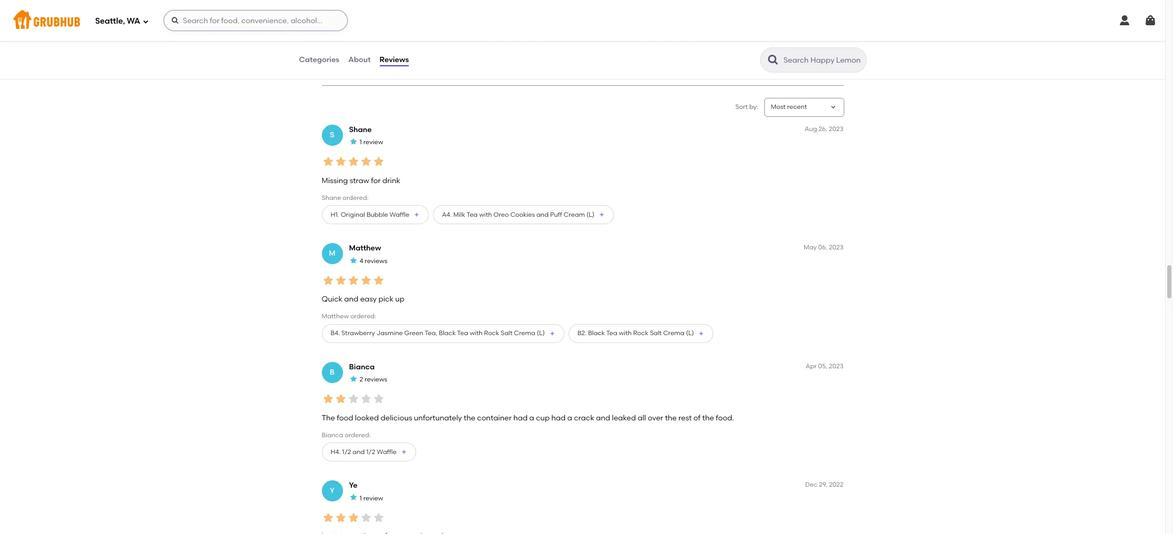 Task type: vqa. For each thing, say whether or not it's contained in the screenshot.
Shane ordered:
yes



Task type: locate. For each thing, give the bounding box(es) containing it.
black inside button
[[439, 330, 456, 337]]

and down bianca ordered: at the left bottom of page
[[353, 448, 365, 456]]

good
[[328, 51, 345, 58]]

plus icon image for h4. 1/2 and 1/2 waffle
[[401, 449, 407, 455]]

Search Happy Lemon search field
[[783, 55, 863, 65]]

shane
[[349, 125, 372, 134], [322, 194, 341, 202]]

tea inside button
[[607, 330, 618, 337]]

review up for
[[363, 139, 383, 146]]

shane ordered:
[[322, 194, 369, 202]]

had right cup
[[552, 413, 566, 422]]

plus icon image inside a4. milk tea with oreo cookies and puff cream (l) button
[[599, 212, 605, 218]]

29,
[[819, 481, 828, 488]]

1 1/2 from the left
[[342, 448, 351, 456]]

2 2023 from the top
[[829, 244, 844, 251]]

sort by:
[[736, 103, 759, 111]]

matthew for matthew
[[349, 244, 381, 253]]

rock inside button
[[484, 330, 499, 337]]

black right 'tea,'
[[439, 330, 456, 337]]

cup
[[536, 413, 550, 422]]

1 crema from the left
[[514, 330, 536, 337]]

plus icon image for h1. original bubble waffle
[[414, 212, 420, 218]]

0 vertical spatial bianca
[[349, 362, 375, 371]]

cookies
[[511, 211, 535, 218]]

b2.
[[578, 330, 587, 337]]

1 vertical spatial 2023
[[829, 244, 844, 251]]

91 good food
[[328, 40, 361, 58]]

over
[[648, 413, 663, 422]]

had left cup
[[514, 413, 528, 422]]

jasmine
[[377, 330, 403, 337]]

salt
[[501, 330, 513, 337], [650, 330, 662, 337]]

plus icon image inside the 'h1. original bubble waffle' button
[[414, 212, 420, 218]]

1 horizontal spatial salt
[[650, 330, 662, 337]]

1 for ye
[[360, 495, 362, 502]]

salt inside button
[[650, 330, 662, 337]]

about button
[[348, 41, 371, 79]]

waffle right bubble on the top of page
[[390, 211, 410, 218]]

2 rock from the left
[[633, 330, 649, 337]]

plus icon image inside 'h4. 1/2 and 1/2 waffle' button
[[401, 449, 407, 455]]

90
[[378, 40, 387, 48]]

reviews right 4
[[365, 257, 388, 265]]

black right b2.
[[588, 330, 605, 337]]

bianca up 2 at the bottom of page
[[349, 362, 375, 371]]

1 right s
[[360, 139, 362, 146]]

with
[[479, 211, 492, 218], [470, 330, 483, 337], [619, 330, 632, 337]]

waffle
[[390, 211, 410, 218], [377, 448, 397, 456]]

2 reviews from the top
[[365, 376, 387, 383]]

review
[[363, 139, 383, 146], [363, 495, 383, 502]]

tea right milk in the top left of the page
[[467, 211, 478, 218]]

and right crack
[[596, 413, 610, 422]]

plus icon image inside the b2. black tea with rock salt crema (l) button
[[698, 330, 705, 337]]

0 horizontal spatial black
[[439, 330, 456, 337]]

1 review up for
[[360, 139, 383, 146]]

and left puff
[[537, 211, 549, 218]]

1 vertical spatial ordered:
[[350, 313, 376, 320]]

star icon image
[[328, 2, 343, 17], [343, 2, 358, 17], [349, 137, 358, 146], [322, 155, 334, 168], [334, 155, 347, 168], [347, 155, 360, 168], [360, 155, 372, 168], [372, 155, 385, 168], [349, 256, 358, 264], [322, 274, 334, 287], [334, 274, 347, 287], [347, 274, 360, 287], [360, 274, 372, 287], [372, 274, 385, 287], [349, 375, 358, 383], [322, 393, 334, 405], [334, 393, 347, 405], [347, 393, 360, 405], [360, 393, 372, 405], [372, 393, 385, 405], [349, 493, 358, 502], [322, 511, 334, 524], [334, 511, 347, 524], [347, 511, 360, 524], [360, 511, 372, 524], [372, 511, 385, 524]]

0 horizontal spatial had
[[514, 413, 528, 422]]

ordered:
[[343, 194, 369, 202], [350, 313, 376, 320], [345, 431, 371, 439]]

and
[[537, 211, 549, 218], [344, 295, 359, 304], [596, 413, 610, 422], [353, 448, 365, 456]]

1 review from the top
[[363, 139, 383, 146]]

1 vertical spatial shane
[[322, 194, 341, 202]]

apr
[[806, 362, 817, 370]]

had
[[514, 413, 528, 422], [552, 413, 566, 422]]

all
[[638, 413, 646, 422]]

0 horizontal spatial 91
[[328, 40, 335, 48]]

2 reviews
[[360, 376, 387, 383]]

1 horizontal spatial the
[[665, 413, 677, 422]]

with left "oreo"
[[479, 211, 492, 218]]

1 91 from the left
[[328, 40, 335, 48]]

0 vertical spatial matthew
[[349, 244, 381, 253]]

shane up h1.
[[322, 194, 341, 202]]

reviews
[[365, 257, 388, 265], [365, 376, 387, 383]]

1 horizontal spatial shane
[[349, 125, 372, 134]]

aug
[[805, 125, 817, 132]]

b
[[330, 368, 335, 377]]

0 horizontal spatial bianca
[[322, 431, 343, 439]]

categories
[[299, 55, 340, 64]]

2 salt from the left
[[650, 330, 662, 337]]

1 vertical spatial 1 review
[[360, 495, 383, 502]]

1 vertical spatial reviews
[[365, 376, 387, 383]]

0 horizontal spatial a
[[530, 413, 534, 422]]

2023 right 26,
[[829, 125, 844, 132]]

3 the from the left
[[703, 413, 714, 422]]

91 inside 91 good food
[[328, 40, 335, 48]]

ordered: up h4. 1/2 and 1/2 waffle
[[345, 431, 371, 439]]

91 for 91 good food
[[328, 40, 335, 48]]

bianca
[[349, 362, 375, 371], [322, 431, 343, 439]]

0 horizontal spatial rock
[[484, 330, 499, 337]]

shane right s
[[349, 125, 372, 134]]

bianca up h4. at bottom
[[322, 431, 343, 439]]

1 horizontal spatial a
[[568, 413, 572, 422]]

0 vertical spatial food
[[347, 51, 361, 58]]

straw
[[350, 176, 369, 185]]

quick and easy pick up
[[322, 295, 405, 304]]

up
[[395, 295, 405, 304]]

1 horizontal spatial rock
[[633, 330, 649, 337]]

0 vertical spatial 1 review
[[360, 139, 383, 146]]

leaked
[[612, 413, 636, 422]]

waffle down delicious
[[377, 448, 397, 456]]

strawberry
[[342, 330, 375, 337]]

plus icon image
[[414, 212, 420, 218], [599, 212, 605, 218], [549, 330, 556, 337], [698, 330, 705, 337], [401, 449, 407, 455]]

1 horizontal spatial crema
[[663, 330, 685, 337]]

matthew for matthew ordered:
[[322, 313, 349, 320]]

caret down icon image
[[829, 103, 837, 112]]

0 horizontal spatial 1/2
[[342, 448, 351, 456]]

the
[[464, 413, 476, 422], [665, 413, 677, 422], [703, 413, 714, 422]]

(l) inside button
[[686, 330, 694, 337]]

2 black from the left
[[588, 330, 605, 337]]

2 91 from the left
[[428, 40, 435, 48]]

(l)
[[587, 211, 595, 218], [537, 330, 545, 337], [686, 330, 694, 337]]

0 vertical spatial shane
[[349, 125, 372, 134]]

matthew
[[349, 244, 381, 253], [322, 313, 349, 320]]

1 horizontal spatial black
[[588, 330, 605, 337]]

2 had from the left
[[552, 413, 566, 422]]

tea right b2.
[[607, 330, 618, 337]]

1/2 right h4. at bottom
[[342, 448, 351, 456]]

oreo
[[494, 211, 509, 218]]

with inside button
[[619, 330, 632, 337]]

1 vertical spatial review
[[363, 495, 383, 502]]

tea for missing straw for drink
[[467, 211, 478, 218]]

2 vertical spatial 2023
[[829, 362, 844, 370]]

1/2
[[342, 448, 351, 456], [366, 448, 375, 456]]

91 right reviews 'button'
[[428, 40, 435, 48]]

ye
[[349, 481, 358, 490]]

1 reviews from the top
[[365, 257, 388, 265]]

1 review for ye
[[360, 495, 383, 502]]

matthew up the b4.
[[322, 313, 349, 320]]

1/2 down bianca ordered: at the left bottom of page
[[366, 448, 375, 456]]

the left container at bottom
[[464, 413, 476, 422]]

the
[[322, 413, 335, 422]]

crema inside b4. strawberry jasmine green tea, black tea with rock salt crema (l) button
[[514, 330, 536, 337]]

2023 for unfortunately
[[829, 362, 844, 370]]

2023
[[829, 125, 844, 132], [829, 244, 844, 251], [829, 362, 844, 370]]

most
[[771, 103, 786, 111]]

1 salt from the left
[[501, 330, 513, 337]]

2023 right 05,
[[829, 362, 844, 370]]

0 vertical spatial review
[[363, 139, 383, 146]]

2 review from the top
[[363, 495, 383, 502]]

crema
[[514, 330, 536, 337], [663, 330, 685, 337]]

3 2023 from the top
[[829, 362, 844, 370]]

0 horizontal spatial the
[[464, 413, 476, 422]]

2 crema from the left
[[663, 330, 685, 337]]

plus icon image for b4. strawberry jasmine green tea, black tea with rock salt crema (l)
[[549, 330, 556, 337]]

1 1 review from the top
[[360, 139, 383, 146]]

svg image
[[1119, 14, 1131, 27], [1145, 14, 1157, 27], [171, 16, 179, 25], [142, 18, 149, 24]]

missing straw for drink
[[322, 176, 400, 185]]

0 horizontal spatial shane
[[322, 194, 341, 202]]

1 right y
[[360, 495, 362, 502]]

bianca ordered:
[[322, 431, 371, 439]]

drink
[[383, 176, 400, 185]]

1 vertical spatial bianca
[[322, 431, 343, 439]]

1 horizontal spatial 91
[[428, 40, 435, 48]]

0 horizontal spatial crema
[[514, 330, 536, 337]]

the right the of
[[703, 413, 714, 422]]

matthew up 4
[[349, 244, 381, 253]]

1 rock from the left
[[484, 330, 499, 337]]

h4. 1/2 and 1/2 waffle
[[331, 448, 397, 456]]

05,
[[818, 362, 828, 370]]

with right b2.
[[619, 330, 632, 337]]

1 horizontal spatial 1/2
[[366, 448, 375, 456]]

a left cup
[[530, 413, 534, 422]]

crema inside the b2. black tea with rock salt crema (l) button
[[663, 330, 685, 337]]

1 vertical spatial matthew
[[322, 313, 349, 320]]

0 vertical spatial 1
[[360, 139, 362, 146]]

with for quick and easy pick up
[[619, 330, 632, 337]]

review right y
[[363, 495, 383, 502]]

0 vertical spatial 2023
[[829, 125, 844, 132]]

ordered: down quick and easy pick up
[[350, 313, 376, 320]]

delicious
[[381, 413, 412, 422]]

0 vertical spatial reviews
[[365, 257, 388, 265]]

unfortunately
[[414, 413, 462, 422]]

bianca for bianca ordered:
[[322, 431, 343, 439]]

1 black from the left
[[439, 330, 456, 337]]

0 vertical spatial ordered:
[[343, 194, 369, 202]]

2023 right 06,
[[829, 244, 844, 251]]

plus icon image for a4. milk tea with oreo cookies and puff cream (l)
[[599, 212, 605, 218]]

2 horizontal spatial (l)
[[686, 330, 694, 337]]

2 1 from the top
[[360, 495, 362, 502]]

1 1 from the top
[[360, 139, 362, 146]]

s
[[330, 130, 335, 139]]

black inside button
[[588, 330, 605, 337]]

Sort by: field
[[771, 103, 807, 112]]

a left crack
[[568, 413, 572, 422]]

1 horizontal spatial bianca
[[349, 362, 375, 371]]

reviews right 2 at the bottom of page
[[365, 376, 387, 383]]

1 horizontal spatial had
[[552, 413, 566, 422]]

2 the from the left
[[665, 413, 677, 422]]

294
[[328, 20, 341, 29]]

shane for shane ordered:
[[322, 194, 341, 202]]

reviews for matthew
[[365, 257, 388, 265]]

1 review right y
[[360, 495, 383, 502]]

a
[[530, 413, 534, 422], [568, 413, 572, 422]]

06,
[[819, 244, 828, 251]]

0 horizontal spatial salt
[[501, 330, 513, 337]]

294 ratings
[[328, 20, 367, 29]]

2 horizontal spatial the
[[703, 413, 714, 422]]

1 vertical spatial food
[[337, 413, 353, 422]]

plus icon image inside b4. strawberry jasmine green tea, black tea with rock salt crema (l) button
[[549, 330, 556, 337]]

on
[[378, 51, 387, 58]]

with for missing straw for drink
[[479, 211, 492, 218]]

2022
[[829, 481, 844, 488]]

2 vertical spatial ordered:
[[345, 431, 371, 439]]

bubble
[[367, 211, 388, 218]]

tea for quick and easy pick up
[[607, 330, 618, 337]]

1 vertical spatial 1
[[360, 495, 362, 502]]

tea
[[467, 211, 478, 218], [457, 330, 468, 337], [607, 330, 618, 337]]

the left the rest at the right of page
[[665, 413, 677, 422]]

1 a from the left
[[530, 413, 534, 422]]

ordered: for straw
[[343, 194, 369, 202]]

food right the
[[337, 413, 353, 422]]

91 up good
[[328, 40, 335, 48]]

food right good
[[347, 51, 361, 58]]

looked
[[355, 413, 379, 422]]

2 1 review from the top
[[360, 495, 383, 502]]

ordered: for food
[[345, 431, 371, 439]]

ordered: up original at the left
[[343, 194, 369, 202]]

0 vertical spatial waffle
[[390, 211, 410, 218]]



Task type: describe. For each thing, give the bounding box(es) containing it.
the food looked delicious unfortunately the container had a cup had a crack and leaked all over the rest of the food.
[[322, 413, 734, 422]]

bianca for bianca
[[349, 362, 375, 371]]

categories button
[[299, 41, 340, 79]]

search icon image
[[767, 54, 780, 66]]

1 for shane
[[360, 139, 362, 146]]

a4. milk tea with oreo cookies and puff cream (l)
[[442, 211, 595, 218]]

0 horizontal spatial (l)
[[537, 330, 545, 337]]

seattle,
[[95, 16, 125, 26]]

matthew ordered:
[[322, 313, 376, 320]]

b4.
[[331, 330, 340, 337]]

rest
[[679, 413, 692, 422]]

y
[[330, 486, 335, 495]]

milk
[[453, 211, 465, 218]]

dec 29, 2022
[[806, 481, 844, 488]]

crack
[[574, 413, 594, 422]]

h4. 1/2 and 1/2 waffle button
[[322, 443, 416, 462]]

4
[[360, 257, 363, 265]]

aug 26, 2023
[[805, 125, 844, 132]]

a4. milk tea with oreo cookies and puff cream (l) button
[[433, 205, 614, 224]]

about
[[348, 55, 371, 64]]

sort
[[736, 103, 748, 111]]

reviews for bianca
[[365, 376, 387, 383]]

Search for food, convenience, alcohol... search field
[[163, 10, 348, 31]]

ratings
[[342, 20, 367, 29]]

rock inside button
[[633, 330, 649, 337]]

tea,
[[425, 330, 438, 337]]

b4. strawberry jasmine green tea, black tea with rock salt crema (l) button
[[322, 324, 564, 343]]

container
[[477, 413, 512, 422]]

cream
[[564, 211, 585, 218]]

may
[[804, 244, 817, 251]]

m
[[329, 249, 336, 258]]

dec
[[806, 481, 818, 488]]

h1. original bubble waffle button
[[322, 205, 429, 224]]

ordered: for and
[[350, 313, 376, 320]]

4 reviews
[[360, 257, 388, 265]]

h4.
[[331, 448, 341, 456]]

pick
[[379, 295, 394, 304]]

1 2023 from the top
[[829, 125, 844, 132]]

2 a from the left
[[568, 413, 572, 422]]

review for ye
[[363, 495, 383, 502]]

for
[[371, 176, 381, 185]]

2 1/2 from the left
[[366, 448, 375, 456]]

quick
[[322, 295, 343, 304]]

green
[[404, 330, 423, 337]]

and left easy
[[344, 295, 359, 304]]

puff
[[550, 211, 562, 218]]

b2. black tea with rock salt crema (l)
[[578, 330, 694, 337]]

food.
[[716, 413, 734, 422]]

may 06, 2023
[[804, 244, 844, 251]]

a4.
[[442, 211, 452, 218]]

b2. black tea with rock salt crema (l) button
[[569, 324, 714, 343]]

26,
[[819, 125, 828, 132]]

tea right 'tea,'
[[457, 330, 468, 337]]

easy
[[360, 295, 377, 304]]

reviews button
[[379, 41, 410, 79]]

food inside 91 good food
[[347, 51, 361, 58]]

90 on time delivery
[[378, 40, 402, 69]]

review for shane
[[363, 139, 383, 146]]

most recent
[[771, 103, 807, 111]]

plus icon image for b2. black tea with rock salt crema (l)
[[698, 330, 705, 337]]

wa
[[127, 16, 140, 26]]

h1.
[[331, 211, 339, 218]]

1 horizontal spatial (l)
[[587, 211, 595, 218]]

original
[[341, 211, 365, 218]]

b4. strawberry jasmine green tea, black tea with rock salt crema (l)
[[331, 330, 545, 337]]

of
[[694, 413, 701, 422]]

shane for shane
[[349, 125, 372, 134]]

1 had from the left
[[514, 413, 528, 422]]

1 vertical spatial waffle
[[377, 448, 397, 456]]

with right 'tea,'
[[470, 330, 483, 337]]

recent
[[787, 103, 807, 111]]

reviews
[[380, 55, 409, 64]]

salt inside button
[[501, 330, 513, 337]]

time
[[389, 51, 402, 58]]

1 review for shane
[[360, 139, 383, 146]]

2023 for up
[[829, 244, 844, 251]]

seattle, wa
[[95, 16, 140, 26]]

91 for 91
[[428, 40, 435, 48]]

missing
[[322, 176, 348, 185]]

delivery
[[378, 62, 402, 69]]

by:
[[750, 103, 759, 111]]

2
[[360, 376, 363, 383]]

main navigation navigation
[[0, 0, 1166, 41]]

apr 05, 2023
[[806, 362, 844, 370]]

1 the from the left
[[464, 413, 476, 422]]

h1. original bubble waffle
[[331, 211, 410, 218]]



